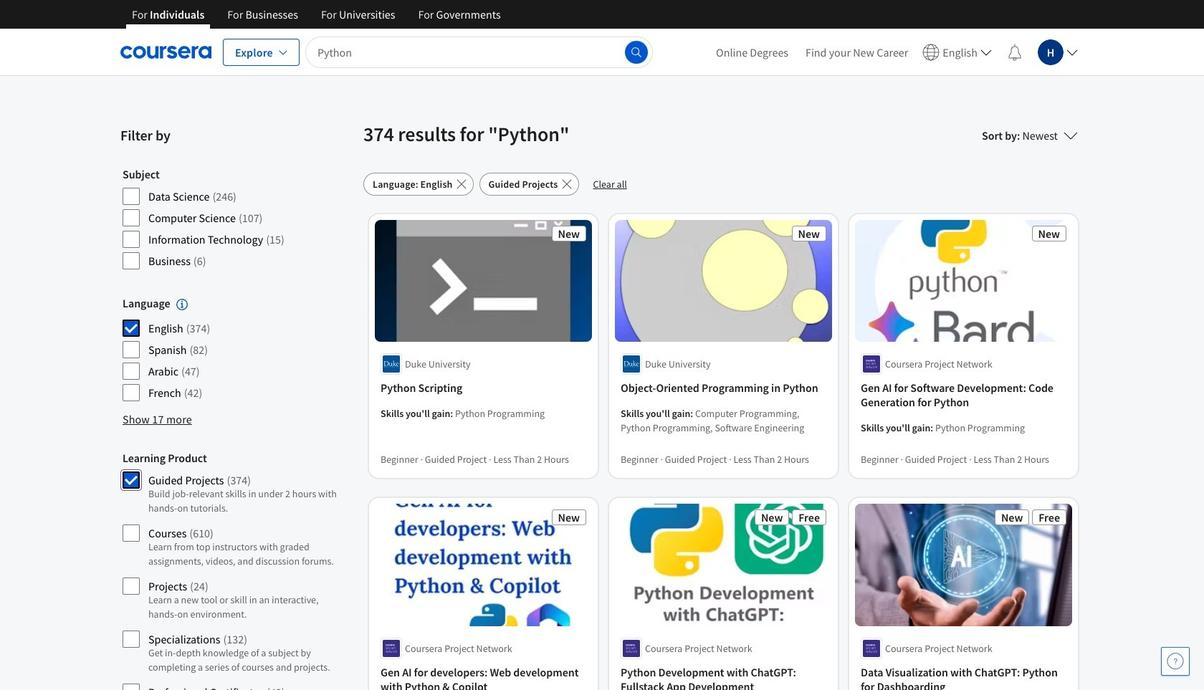 Task type: describe. For each thing, give the bounding box(es) containing it.
1 group from the top
[[123, 167, 338, 273]]

information about this filter group image
[[176, 299, 188, 311]]

3 group from the top
[[123, 451, 338, 690]]

coursera image
[[120, 41, 212, 63]]



Task type: locate. For each thing, give the bounding box(es) containing it.
banner navigation
[[120, 0, 512, 29]]

What do you want to learn? text field
[[305, 36, 653, 68]]

None search field
[[305, 36, 653, 68]]

2 group from the top
[[123, 296, 338, 405]]

1 vertical spatial group
[[123, 296, 338, 405]]

0 vertical spatial group
[[123, 167, 338, 273]]

menu
[[708, 29, 1084, 75]]

group
[[123, 167, 338, 273], [123, 296, 338, 405], [123, 451, 338, 690]]

help center image
[[1167, 653, 1185, 670]]

2 vertical spatial group
[[123, 451, 338, 690]]



Task type: vqa. For each thing, say whether or not it's contained in the screenshot.
the bottom group
yes



